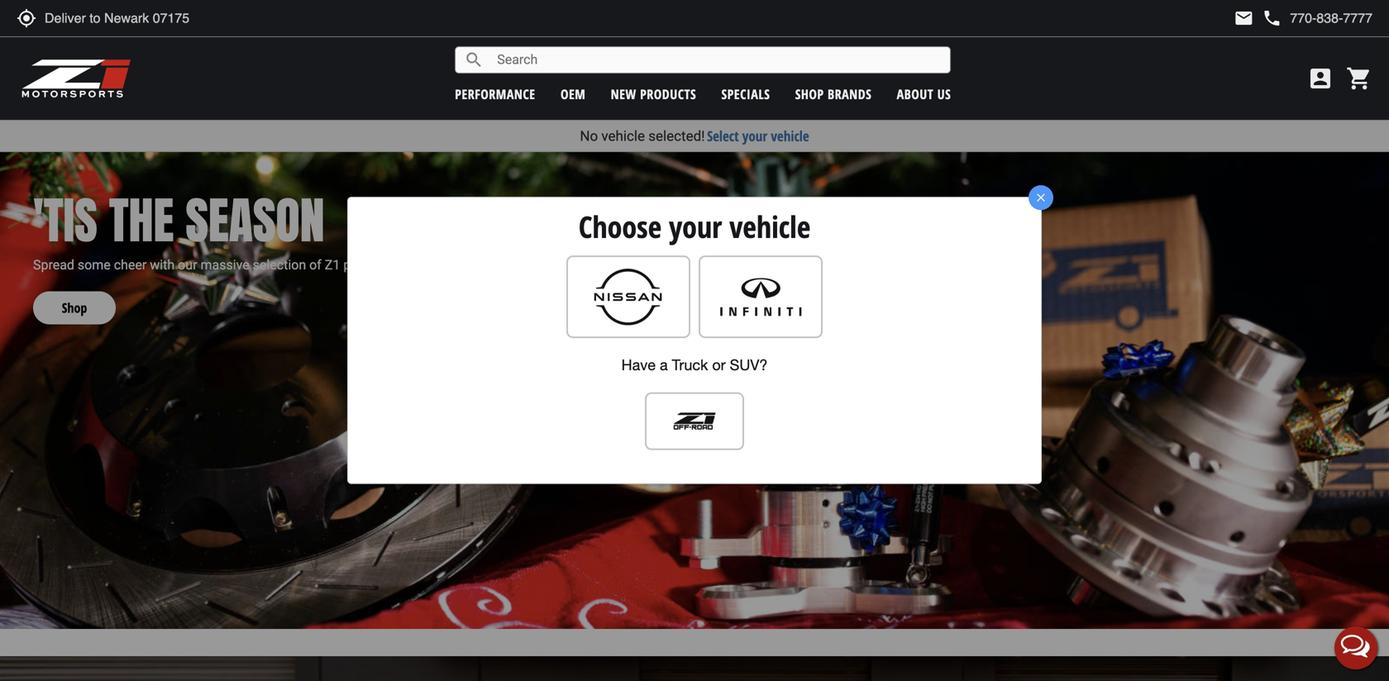 Task type: describe. For each thing, give the bounding box(es) containing it.
z1 motorsports logo image
[[21, 58, 132, 99]]

vehicle up infinti logo
[[730, 207, 811, 247]]

selection
[[253, 257, 306, 273]]

account_box link
[[1304, 65, 1339, 92]]

nissan logo image
[[577, 264, 681, 330]]

phone
[[1263, 8, 1283, 28]]

or
[[713, 357, 726, 374]]

select
[[707, 127, 739, 146]]

brands
[[828, 85, 872, 103]]

vehicle inside no vehicle selected! select your vehicle
[[602, 128, 645, 144]]

Search search field
[[484, 47, 951, 73]]

about us link
[[897, 85, 952, 103]]

win this truck shop now to get automatically entered before it's too late. image
[[0, 657, 1390, 682]]

no
[[580, 128, 598, 144]]

choose
[[579, 207, 662, 247]]

shop link
[[33, 275, 116, 325]]

new products
[[611, 85, 697, 103]]

shop for shop
[[62, 299, 87, 317]]

suv?
[[730, 357, 768, 374]]

a
[[660, 357, 668, 374]]

have
[[622, 357, 656, 374]]

account_box
[[1308, 65, 1335, 92]]

oem link
[[561, 85, 586, 103]]

1 horizontal spatial your
[[743, 127, 768, 146]]

mail
[[1235, 8, 1255, 28]]

mail link
[[1235, 8, 1255, 28]]

spread
[[33, 257, 74, 273]]

'tis the season spread some cheer with our massive selection of z1 products image
[[0, 152, 1390, 629]]

some
[[78, 257, 111, 273]]

0 vertical spatial products
[[640, 85, 697, 103]]

select your vehicle link
[[707, 127, 810, 146]]

1 vertical spatial your
[[669, 207, 723, 247]]

new products link
[[611, 85, 697, 103]]

of
[[310, 257, 322, 273]]

about
[[897, 85, 934, 103]]

selected!
[[649, 128, 705, 144]]

no vehicle selected! select your vehicle
[[580, 127, 810, 146]]

specials
[[722, 85, 771, 103]]

cheer
[[114, 257, 147, 273]]

performance
[[455, 85, 536, 103]]



Task type: locate. For each thing, give the bounding box(es) containing it.
specials link
[[722, 85, 771, 103]]

your
[[743, 127, 768, 146], [669, 207, 723, 247]]

0 vertical spatial shop
[[796, 85, 825, 103]]

us
[[938, 85, 952, 103]]

'tis
[[33, 183, 97, 258]]

mail phone
[[1235, 8, 1283, 28]]

about us
[[897, 85, 952, 103]]

season
[[186, 183, 325, 258]]

new
[[611, 85, 637, 103]]

shopping_cart link
[[1343, 65, 1373, 92]]

our
[[178, 257, 197, 273]]

0 vertical spatial your
[[743, 127, 768, 146]]

vehicle down shop brands link
[[771, 127, 810, 146]]

the
[[109, 183, 174, 258]]

0 horizontal spatial products
[[344, 257, 396, 273]]

0 horizontal spatial shop
[[62, 299, 87, 317]]

products
[[640, 85, 697, 103], [344, 257, 396, 273]]

shop left brands
[[796, 85, 825, 103]]

search
[[464, 50, 484, 70]]

vehicle
[[771, 127, 810, 146], [602, 128, 645, 144], [730, 207, 811, 247]]

shop for shop brands
[[796, 85, 825, 103]]

oem
[[561, 85, 586, 103]]

have a truck or suv?
[[622, 357, 768, 374]]

infinti logo image
[[709, 264, 813, 330]]

phone link
[[1263, 8, 1373, 28]]

1 vertical spatial products
[[344, 257, 396, 273]]

shop down the some
[[62, 299, 87, 317]]

products right z1
[[344, 257, 396, 273]]

my_location
[[17, 8, 36, 28]]

1 horizontal spatial shop
[[796, 85, 825, 103]]

shopping_cart
[[1347, 65, 1373, 92]]

1 horizontal spatial products
[[640, 85, 697, 103]]

shop
[[796, 85, 825, 103], [62, 299, 87, 317]]

your right select
[[743, 127, 768, 146]]

choose your vehicle
[[579, 207, 811, 247]]

performance link
[[455, 85, 536, 103]]

with
[[150, 257, 175, 273]]

truck
[[672, 357, 709, 374]]

massive
[[201, 257, 250, 273]]

1 vertical spatial shop
[[62, 299, 87, 317]]

products inside 'tis the season spread some cheer with our massive selection of z1 products
[[344, 257, 396, 273]]

products up selected! at the top of the page
[[640, 85, 697, 103]]

vehicle right no
[[602, 128, 645, 144]]

your right choose
[[669, 207, 723, 247]]

'tis the season spread some cheer with our massive selection of z1 products
[[33, 183, 396, 273]]

0 horizontal spatial your
[[669, 207, 723, 247]]

z1
[[325, 257, 340, 273]]

shop brands
[[796, 85, 872, 103]]

shop brands link
[[796, 85, 872, 103]]



Task type: vqa. For each thing, say whether or not it's contained in the screenshot.
brands
yes



